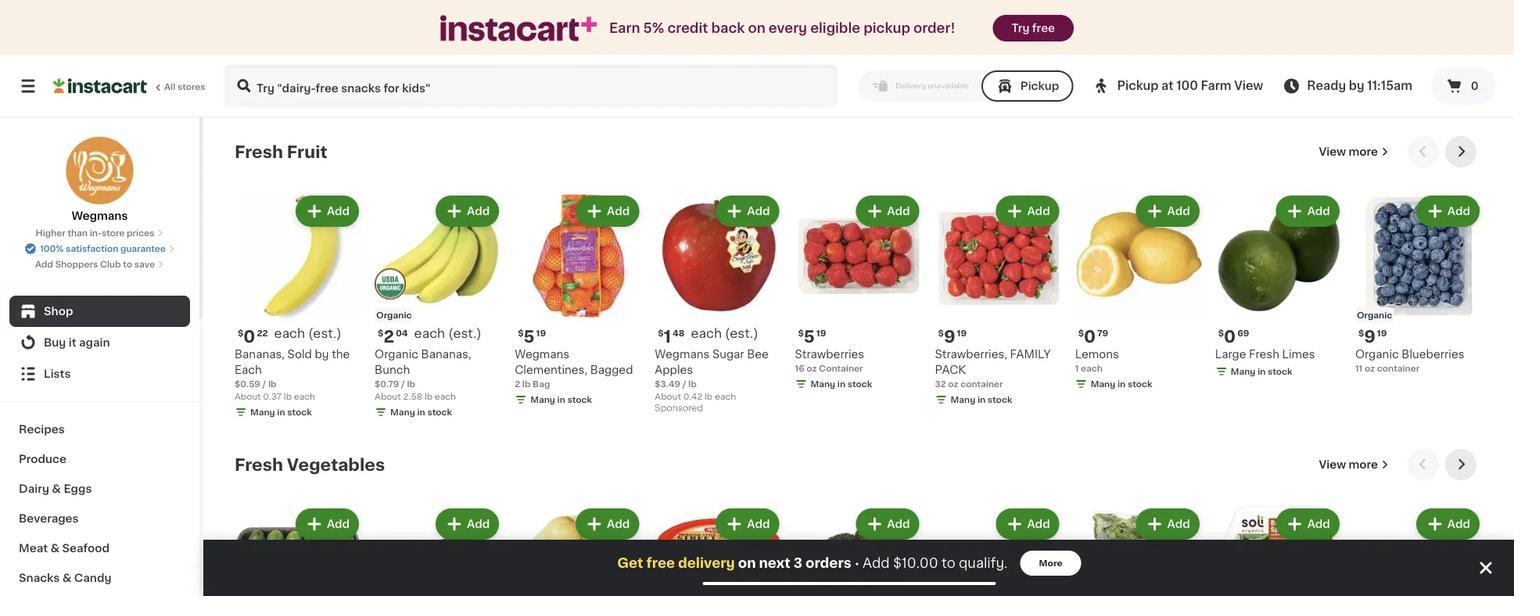 Task type: vqa. For each thing, say whether or not it's contained in the screenshot.
the rightmost Watermelon
no



Task type: locate. For each thing, give the bounding box(es) containing it.
container down blueberries
[[1377, 364, 1420, 373]]

save
[[134, 260, 155, 269]]

stock
[[1268, 367, 1293, 376], [1128, 380, 1153, 388], [848, 380, 872, 388], [568, 396, 592, 404], [988, 396, 1013, 404], [287, 408, 312, 417], [427, 408, 452, 417]]

organic
[[376, 311, 412, 320], [1357, 311, 1393, 320], [375, 349, 419, 360], [1356, 349, 1399, 360]]

0 horizontal spatial $ 9 19
[[938, 328, 967, 345]]

/ up 0.37
[[263, 380, 266, 388]]

3 / from the left
[[683, 380, 686, 388]]

$ up strawberries,
[[938, 329, 944, 338]]

lb
[[268, 380, 277, 388], [407, 380, 415, 388], [522, 380, 531, 388], [688, 380, 697, 388], [284, 392, 292, 401], [425, 392, 433, 401], [705, 392, 713, 401]]

2 view more from the top
[[1319, 459, 1378, 470]]

$ left 69 on the bottom
[[1219, 329, 1224, 338]]

& left the candy
[[62, 573, 71, 584]]

1 inside lemons 1 each
[[1075, 364, 1079, 373]]

organic inside the organic bananas, bunch $0.79 / lb about 2.58 lb each
[[375, 349, 419, 360]]

& inside 'link'
[[50, 543, 60, 554]]

& left the eggs
[[52, 483, 61, 494]]

1 down lemons
[[1075, 364, 1079, 373]]

$ inside the $ 0 69
[[1219, 329, 1224, 338]]

1 9 from the left
[[944, 328, 956, 345]]

2 each (est.) from the left
[[414, 327, 482, 340]]

1 horizontal spatial oz
[[948, 380, 959, 388]]

by left the
[[315, 349, 329, 360]]

add shoppers club to save
[[35, 260, 155, 269]]

0 vertical spatial &
[[52, 483, 61, 494]]

$ 9 19 for strawberries, family pack
[[938, 328, 967, 345]]

fresh vegetables
[[235, 456, 385, 473]]

0 vertical spatial more
[[1349, 146, 1378, 157]]

in-
[[90, 229, 102, 237]]

9 $ from the left
[[1359, 329, 1364, 338]]

1 19 from the left
[[536, 329, 546, 338]]

each inside wegmans sugar bee apples $3.49 / lb about 0.42 lb each
[[715, 392, 736, 401]]

product group containing 1
[[655, 192, 783, 417]]

delivery
[[678, 557, 735, 570]]

1 $ 5 19 from the left
[[518, 328, 546, 345]]

blueberries
[[1402, 349, 1465, 360]]

wegmans logo image
[[65, 136, 134, 205]]

/
[[263, 380, 266, 388], [401, 380, 405, 388], [683, 380, 686, 388]]

5 for wegmans clementines, bagged
[[524, 328, 535, 345]]

wegmans
[[72, 210, 128, 221], [515, 349, 570, 360], [655, 349, 710, 360]]

fresh down 0.37
[[235, 456, 283, 473]]

wegmans sugar bee apples $3.49 / lb about 0.42 lb each
[[655, 349, 769, 401]]

0 horizontal spatial to
[[123, 260, 132, 269]]

oz right 16
[[807, 364, 817, 373]]

$ left 79
[[1078, 329, 1084, 338]]

(est.) for 2
[[448, 327, 482, 340]]

each (est.) inside the $1.48 each (estimated) element
[[691, 327, 758, 340]]

bananas, inside bananas, sold by the each $0.59 / lb about 0.37 lb each
[[235, 349, 285, 360]]

$ left 04
[[378, 329, 384, 338]]

1 vertical spatial to
[[942, 557, 956, 570]]

1 left 48
[[664, 328, 671, 345]]

1 more from the top
[[1349, 146, 1378, 157]]

add
[[327, 206, 350, 217], [467, 206, 490, 217], [607, 206, 630, 217], [747, 206, 770, 217], [887, 206, 910, 217], [1027, 206, 1050, 217], [1168, 206, 1190, 217], [1308, 206, 1331, 217], [1448, 206, 1471, 217], [35, 260, 53, 269], [327, 519, 350, 530], [467, 519, 490, 530], [607, 519, 630, 530], [747, 519, 770, 530], [887, 519, 910, 530], [1027, 519, 1050, 530], [1168, 519, 1190, 530], [1308, 519, 1331, 530], [1448, 519, 1471, 530], [863, 557, 890, 570]]

(est.) inside the $0.22 each (estimated) element
[[308, 327, 342, 340]]

1 vertical spatial 2
[[515, 380, 520, 388]]

$ up 16
[[798, 329, 804, 338]]

fresh left the fruit
[[235, 144, 283, 160]]

1 horizontal spatial bananas,
[[421, 349, 471, 360]]

2 bananas, from the left
[[421, 349, 471, 360]]

1 (est.) from the left
[[308, 327, 342, 340]]

add button
[[297, 197, 358, 225], [437, 197, 498, 225], [577, 197, 638, 225], [717, 197, 778, 225], [858, 197, 918, 225], [998, 197, 1058, 225], [1138, 197, 1198, 225], [1278, 197, 1338, 225], [1418, 197, 1478, 225], [297, 510, 358, 538], [437, 510, 498, 538], [577, 510, 638, 538], [717, 510, 778, 538], [858, 510, 918, 538], [998, 510, 1058, 538], [1138, 510, 1198, 538], [1278, 510, 1338, 538], [1418, 510, 1478, 538]]

to
[[123, 260, 132, 269], [942, 557, 956, 570]]

free right get
[[647, 557, 675, 570]]

0 horizontal spatial 9
[[944, 328, 956, 345]]

1 vertical spatial &
[[50, 543, 60, 554]]

ready by 11:15am link
[[1282, 77, 1413, 95]]

back
[[711, 22, 745, 35]]

in inside product group
[[417, 408, 425, 417]]

/ up '0.42'
[[683, 380, 686, 388]]

product group
[[235, 192, 362, 422], [375, 192, 502, 422], [515, 192, 642, 409], [655, 192, 783, 417], [795, 192, 923, 394], [935, 192, 1063, 409], [1075, 192, 1203, 394], [1215, 192, 1343, 381], [1356, 192, 1483, 375], [235, 505, 362, 596], [375, 505, 502, 596], [515, 505, 642, 596], [655, 505, 783, 596], [795, 505, 923, 596], [935, 505, 1063, 596], [1075, 505, 1203, 596], [1215, 505, 1343, 596], [1356, 505, 1483, 596]]

2 19 from the left
[[957, 329, 967, 338]]

produce link
[[9, 444, 190, 474]]

bananas, down $2.04 each (estimated) element
[[421, 349, 471, 360]]

lb right '0.42'
[[705, 392, 713, 401]]

in down '2.58'
[[417, 408, 425, 417]]

each down lemons
[[1081, 364, 1103, 373]]

many in stock down large fresh limes
[[1231, 367, 1293, 376]]

1 horizontal spatial about
[[375, 392, 401, 401]]

guarantee
[[120, 244, 166, 253]]

1 vertical spatial item carousel region
[[235, 449, 1483, 596]]

recipes
[[19, 424, 65, 435]]

2 vertical spatial fresh
[[235, 456, 283, 473]]

in down clementines,
[[557, 396, 565, 404]]

2 vertical spatial view
[[1319, 459, 1346, 470]]

pickup down try free
[[1021, 81, 1059, 92]]

1 vertical spatial free
[[647, 557, 675, 570]]

1 vertical spatial view
[[1319, 146, 1346, 157]]

2 $ from the left
[[378, 329, 384, 338]]

0 horizontal spatial 5
[[524, 328, 535, 345]]

(est.) up sugar
[[725, 327, 758, 340]]

the
[[332, 349, 350, 360]]

1 $ from the left
[[238, 329, 244, 338]]

fresh down 69 on the bottom
[[1249, 349, 1280, 360]]

3 about from the left
[[655, 392, 681, 401]]

wegmans inside "wegmans clementines, bagged 2 lb bag"
[[515, 349, 570, 360]]

2 item carousel region from the top
[[235, 449, 1483, 596]]

main content
[[203, 117, 1514, 596]]

snacks
[[19, 573, 60, 584]]

wegmans up apples at left bottom
[[655, 349, 710, 360]]

ready by 11:15am
[[1307, 80, 1413, 92]]

5 $ from the left
[[938, 329, 944, 338]]

many in stock down '2.58'
[[390, 408, 452, 417]]

1 horizontal spatial 5
[[804, 328, 815, 345]]

8 $ from the left
[[798, 329, 804, 338]]

view for fresh vegetables
[[1319, 459, 1346, 470]]

$3.49
[[655, 380, 681, 388]]

free right try
[[1032, 23, 1055, 34]]

lb right 0.37
[[284, 392, 292, 401]]

0 vertical spatial fresh
[[235, 144, 283, 160]]

1 horizontal spatial wegmans
[[515, 349, 570, 360]]

19 up strawberries,
[[957, 329, 967, 338]]

view more button
[[1313, 136, 1396, 167], [1313, 449, 1396, 480]]

19 up organic blueberries 11 oz container
[[1377, 329, 1387, 338]]

2
[[384, 328, 394, 345], [515, 380, 520, 388]]

pickup inside popup button
[[1117, 80, 1159, 92]]

/ inside the organic bananas, bunch $0.79 / lb about 2.58 lb each
[[401, 380, 405, 388]]

to left "save" on the left
[[123, 260, 132, 269]]

0 horizontal spatial wegmans
[[72, 210, 128, 221]]

item carousel region containing fresh vegetables
[[235, 449, 1483, 596]]

0 vertical spatial view more button
[[1313, 136, 1396, 167]]

1 item carousel region from the top
[[235, 136, 1483, 437]]

at
[[1162, 80, 1174, 92]]

2 about from the left
[[375, 392, 401, 401]]

2 5 from the left
[[804, 328, 815, 345]]

0 horizontal spatial free
[[647, 557, 675, 570]]

pickup inside button
[[1021, 81, 1059, 92]]

1 view more from the top
[[1319, 146, 1378, 157]]

2 9 from the left
[[1364, 328, 1376, 345]]

oz inside organic blueberries 11 oz container
[[1365, 364, 1375, 373]]

2 left bag
[[515, 380, 520, 388]]

main content containing fresh fruit
[[203, 117, 1514, 596]]

19 up clementines,
[[536, 329, 546, 338]]

to right the $10.00 on the bottom right of the page
[[942, 557, 956, 570]]

22
[[257, 329, 268, 338]]

container down strawberries,
[[961, 380, 1003, 388]]

(est.) inside the $1.48 each (estimated) element
[[725, 327, 758, 340]]

$ 9 19 up strawberries,
[[938, 328, 967, 345]]

$ 5 19 for wegmans clementines, bagged
[[518, 328, 546, 345]]

0 horizontal spatial 2
[[384, 328, 394, 345]]

on left next
[[738, 557, 756, 570]]

container
[[819, 364, 863, 373]]

2 inside "wegmans clementines, bagged 2 lb bag"
[[515, 380, 520, 388]]

pickup for pickup
[[1021, 81, 1059, 92]]

instacart logo image
[[53, 77, 147, 95]]

1 vertical spatial on
[[738, 557, 756, 570]]

$ left 48
[[658, 329, 664, 338]]

0 horizontal spatial pickup
[[1021, 81, 1059, 92]]

1 each (est.) from the left
[[274, 327, 342, 340]]

by inside bananas, sold by the each $0.59 / lb about 0.37 lb each
[[315, 349, 329, 360]]

2 horizontal spatial about
[[655, 392, 681, 401]]

1 horizontal spatial (est.)
[[448, 327, 482, 340]]

item carousel region
[[235, 136, 1483, 437], [235, 449, 1483, 596]]

product group containing 2
[[375, 192, 502, 422]]

all stores
[[164, 83, 205, 91]]

16
[[795, 364, 805, 373]]

satisfaction
[[66, 244, 118, 253]]

about down $3.49
[[655, 392, 681, 401]]

lists link
[[9, 358, 190, 390]]

9 up strawberries,
[[944, 328, 956, 345]]

19 up strawberries
[[816, 329, 826, 338]]

$ 5 19 for strawberries
[[798, 328, 826, 345]]

$ left the 22
[[238, 329, 244, 338]]

0 vertical spatial view
[[1235, 80, 1264, 92]]

1 horizontal spatial container
[[1377, 364, 1420, 373]]

wegmans inside wegmans sugar bee apples $3.49 / lb about 0.42 lb each
[[655, 349, 710, 360]]

many down lemons 1 each
[[1091, 380, 1116, 388]]

1 vertical spatial view more
[[1319, 459, 1378, 470]]

$ 5 19 up clementines,
[[518, 328, 546, 345]]

1 vertical spatial view more button
[[1313, 449, 1396, 480]]

2 horizontal spatial each (est.)
[[691, 327, 758, 340]]

more
[[1349, 146, 1378, 157], [1349, 459, 1378, 470]]

0 inside 0 button
[[1471, 81, 1479, 92]]

0 inside the $0.22 each (estimated) element
[[244, 328, 255, 345]]

many down '2.58'
[[390, 408, 415, 417]]

0 horizontal spatial about
[[235, 392, 261, 401]]

each right '2.58'
[[435, 392, 456, 401]]

1 horizontal spatial /
[[401, 380, 405, 388]]

1 $ 9 19 from the left
[[938, 328, 967, 345]]

each (est.) inside $2.04 each (estimated) element
[[414, 327, 482, 340]]

$0.59
[[235, 380, 260, 388]]

wegmans up clementines,
[[515, 349, 570, 360]]

0 vertical spatial 2
[[384, 328, 394, 345]]

4 19 from the left
[[1377, 329, 1387, 338]]

each (est.) for 0
[[274, 327, 342, 340]]

$ up clementines,
[[518, 329, 524, 338]]

buy
[[44, 337, 66, 348]]

beverages
[[19, 513, 79, 524]]

$0.22 each (estimated) element
[[235, 326, 362, 347]]

about inside wegmans sugar bee apples $3.49 / lb about 0.42 lb each
[[655, 392, 681, 401]]

snacks & candy
[[19, 573, 111, 584]]

None search field
[[224, 64, 838, 108]]

3 each (est.) from the left
[[691, 327, 758, 340]]

pack
[[935, 365, 966, 376]]

view more button for fresh fruit
[[1313, 136, 1396, 167]]

1 inside the $1.48 each (estimated) element
[[664, 328, 671, 345]]

shop link
[[9, 296, 190, 327]]

than
[[68, 229, 88, 237]]

free for get
[[647, 557, 675, 570]]

view inside popup button
[[1235, 80, 1264, 92]]

2 vertical spatial &
[[62, 573, 71, 584]]

many in stock down strawberries, family pack 32 oz container
[[951, 396, 1013, 404]]

by right ready
[[1349, 80, 1365, 92]]

1 view more button from the top
[[1313, 136, 1396, 167]]

organic blueberries 11 oz container
[[1356, 349, 1465, 373]]

$ for wegmans clementines, bagged
[[518, 329, 524, 338]]

each
[[274, 327, 305, 340], [414, 327, 445, 340], [691, 327, 722, 340], [1081, 364, 1103, 373], [294, 392, 315, 401], [435, 392, 456, 401], [715, 392, 736, 401]]

$ 9 19 up 11
[[1359, 328, 1387, 345]]

1 / from the left
[[263, 380, 266, 388]]

19 for strawberries
[[816, 329, 826, 338]]

about down $0.79
[[375, 392, 401, 401]]

2 inside product group
[[384, 328, 394, 345]]

5 up clementines,
[[524, 328, 535, 345]]

0 vertical spatial to
[[123, 260, 132, 269]]

$ 9 19
[[938, 328, 967, 345], [1359, 328, 1387, 345]]

2 view more button from the top
[[1313, 449, 1396, 480]]

2 $ 9 19 from the left
[[1359, 328, 1387, 345]]

buy it again
[[44, 337, 110, 348]]

lb left bag
[[522, 380, 531, 388]]

each right '0.42'
[[715, 392, 736, 401]]

each (est.) inside the $0.22 each (estimated) element
[[274, 327, 342, 340]]

free inside treatment tracker modal dialog
[[647, 557, 675, 570]]

3 19 from the left
[[816, 329, 826, 338]]

each (est.) right 04
[[414, 327, 482, 340]]

0 horizontal spatial by
[[315, 349, 329, 360]]

7 $ from the left
[[1219, 329, 1224, 338]]

1 about from the left
[[235, 392, 261, 401]]

wegmans for wegmans
[[72, 210, 128, 221]]

in down 'container' at the right of the page
[[838, 380, 846, 388]]

0 horizontal spatial oz
[[807, 364, 817, 373]]

1 5 from the left
[[524, 328, 535, 345]]

0 vertical spatial container
[[1377, 364, 1420, 373]]

0 horizontal spatial (est.)
[[308, 327, 342, 340]]

1 horizontal spatial by
[[1349, 80, 1365, 92]]

1 vertical spatial by
[[315, 349, 329, 360]]

& inside "link"
[[52, 483, 61, 494]]

48
[[673, 329, 685, 338]]

0 for $ 0 79
[[1084, 328, 1096, 345]]

6 $ from the left
[[1078, 329, 1084, 338]]

2 left 04
[[384, 328, 394, 345]]

3 (est.) from the left
[[725, 327, 758, 340]]

oz
[[807, 364, 817, 373], [1365, 364, 1375, 373], [948, 380, 959, 388]]

$ inside $ 0 79
[[1078, 329, 1084, 338]]

4 $ from the left
[[658, 329, 664, 338]]

beverages link
[[9, 504, 190, 534]]

0 horizontal spatial $ 5 19
[[518, 328, 546, 345]]

0 vertical spatial 1
[[664, 328, 671, 345]]

by
[[1349, 80, 1365, 92], [315, 349, 329, 360]]

2 (est.) from the left
[[448, 327, 482, 340]]

0 horizontal spatial bananas,
[[235, 349, 285, 360]]

0 horizontal spatial each (est.)
[[274, 327, 342, 340]]

$ inside $ 2 04
[[378, 329, 384, 338]]

oz right 32
[[948, 380, 959, 388]]

1
[[664, 328, 671, 345], [1075, 364, 1079, 373]]

1 vertical spatial 1
[[1075, 364, 1079, 373]]

service type group
[[858, 70, 1074, 102]]

all
[[164, 83, 175, 91]]

(est.) inside $2.04 each (estimated) element
[[448, 327, 482, 340]]

oz inside strawberries, family pack 32 oz container
[[948, 380, 959, 388]]

$ 5 19 up strawberries
[[798, 328, 826, 345]]

$ up 11
[[1359, 329, 1364, 338]]

strawberries
[[795, 349, 865, 360]]

bunch
[[375, 365, 410, 376]]

2 horizontal spatial wegmans
[[655, 349, 710, 360]]

1 vertical spatial more
[[1349, 459, 1378, 470]]

2.58
[[403, 392, 422, 401]]

strawberries 16 oz container
[[795, 349, 865, 373]]

100%
[[40, 244, 64, 253]]

2 / from the left
[[401, 380, 405, 388]]

0 vertical spatial item carousel region
[[235, 136, 1483, 437]]

oz right 11
[[1365, 364, 1375, 373]]

0 for $ 0 69
[[1224, 328, 1236, 345]]

& right "meat"
[[50, 543, 60, 554]]

wegmans for wegmans clementines, bagged 2 lb bag
[[515, 349, 570, 360]]

view more
[[1319, 146, 1378, 157], [1319, 459, 1378, 470]]

3 $ from the left
[[518, 329, 524, 338]]

bee
[[747, 349, 769, 360]]

about down '$0.59'
[[235, 392, 261, 401]]

9 for strawberries, family pack
[[944, 328, 956, 345]]

1 horizontal spatial 9
[[1364, 328, 1376, 345]]

/ up '2.58'
[[401, 380, 405, 388]]

0 horizontal spatial container
[[961, 380, 1003, 388]]

vegetables
[[287, 456, 385, 473]]

5 up strawberries
[[804, 328, 815, 345]]

$ 1 48
[[658, 328, 685, 345]]

1 horizontal spatial 1
[[1075, 364, 1079, 373]]

each (est.) up sold
[[274, 327, 342, 340]]

many in stock
[[1231, 367, 1293, 376], [1091, 380, 1153, 388], [811, 380, 872, 388], [531, 396, 592, 404], [951, 396, 1013, 404], [250, 408, 312, 417], [390, 408, 452, 417]]

9 up organic blueberries 11 oz container
[[1364, 328, 1376, 345]]

1 vertical spatial container
[[961, 380, 1003, 388]]

pickup left at
[[1117, 80, 1159, 92]]

2 horizontal spatial oz
[[1365, 364, 1375, 373]]

all stores link
[[53, 64, 207, 108]]

0 horizontal spatial 1
[[664, 328, 671, 345]]

2 more from the top
[[1349, 459, 1378, 470]]

lb right '2.58'
[[425, 392, 433, 401]]

0 vertical spatial free
[[1032, 23, 1055, 34]]

2 horizontal spatial (est.)
[[725, 327, 758, 340]]

organic bananas, bunch $0.79 / lb about 2.58 lb each
[[375, 349, 471, 401]]

strawberries,
[[935, 349, 1008, 360]]

$ 0 22
[[238, 328, 268, 345]]

many in stock down bag
[[531, 396, 592, 404]]

2 $ 5 19 from the left
[[798, 328, 826, 345]]

(est.) up the
[[308, 327, 342, 340]]

each (est.) up sugar
[[691, 327, 758, 340]]

each right 0.37
[[294, 392, 315, 401]]

32
[[935, 380, 946, 388]]

1 horizontal spatial 2
[[515, 380, 520, 388]]

0 horizontal spatial /
[[263, 380, 266, 388]]

1 horizontal spatial $ 9 19
[[1359, 328, 1387, 345]]

1 bananas, from the left
[[235, 349, 285, 360]]

0 vertical spatial view more
[[1319, 146, 1378, 157]]

$ 9 19 for organic blueberries
[[1359, 328, 1387, 345]]

1 horizontal spatial free
[[1032, 23, 1055, 34]]

(est.) for 1
[[725, 327, 758, 340]]

(est.) up the organic bananas, bunch $0.79 / lb about 2.58 lb each
[[448, 327, 482, 340]]

1 horizontal spatial pickup
[[1117, 80, 1159, 92]]

wegmans link
[[65, 136, 134, 224]]

oz inside strawberries 16 oz container
[[807, 364, 817, 373]]

bananas, down $ 0 22
[[235, 349, 285, 360]]

on right back
[[748, 22, 766, 35]]

1 horizontal spatial each (est.)
[[414, 327, 482, 340]]

1 horizontal spatial $ 5 19
[[798, 328, 826, 345]]

2 horizontal spatial /
[[683, 380, 686, 388]]

higher than in-store prices link
[[36, 227, 164, 239]]

wegmans up higher than in-store prices "link"
[[72, 210, 128, 221]]

1 horizontal spatial to
[[942, 557, 956, 570]]



Task type: describe. For each thing, give the bounding box(es) containing it.
& for dairy
[[52, 483, 61, 494]]

/ inside bananas, sold by the each $0.59 / lb about 0.37 lb each
[[263, 380, 266, 388]]

$ for organic blueberries
[[1359, 329, 1364, 338]]

bananas, sold by the each $0.59 / lb about 0.37 lb each
[[235, 349, 350, 401]]

stores
[[178, 83, 205, 91]]

each
[[235, 365, 262, 376]]

wegmans for wegmans sugar bee apples $3.49 / lb about 0.42 lb each
[[655, 349, 710, 360]]

family
[[1010, 349, 1051, 360]]

many inside product group
[[390, 408, 415, 417]]

fresh fruit
[[235, 144, 328, 160]]

each (est.) for 1
[[691, 327, 758, 340]]

view more button for fresh vegetables
[[1313, 449, 1396, 480]]

meat & seafood link
[[9, 534, 190, 563]]

each right 04
[[414, 327, 445, 340]]

69
[[1238, 329, 1250, 338]]

•
[[855, 557, 860, 569]]

store
[[102, 229, 125, 237]]

lb inside "wegmans clementines, bagged 2 lb bag"
[[522, 380, 531, 388]]

item carousel region containing fresh fruit
[[235, 136, 1483, 437]]

many in stock down 'container' at the right of the page
[[811, 380, 872, 388]]

treatment tracker modal dialog
[[203, 540, 1514, 596]]

$0.79
[[375, 380, 399, 388]]

item badge image
[[375, 268, 406, 300]]

many in stock down 0.37
[[250, 408, 312, 417]]

view more for fruit
[[1319, 146, 1378, 157]]

many down 'container' at the right of the page
[[811, 380, 836, 388]]

0.42
[[683, 392, 703, 401]]

each right 48
[[691, 327, 722, 340]]

sponsored badge image
[[655, 404, 702, 413]]

to inside treatment tracker modal dialog
[[942, 557, 956, 570]]

get
[[617, 557, 643, 570]]

3
[[794, 557, 803, 570]]

buy it again link
[[9, 327, 190, 358]]

large fresh limes
[[1215, 349, 1316, 360]]

$ 0 79
[[1078, 328, 1109, 345]]

dairy & eggs
[[19, 483, 92, 494]]

container inside organic blueberries 11 oz container
[[1377, 364, 1420, 373]]

& for snacks
[[62, 573, 71, 584]]

19 for wegmans
[[536, 329, 546, 338]]

add shoppers club to save link
[[35, 258, 164, 271]]

more
[[1039, 559, 1063, 568]]

view for fresh fruit
[[1319, 146, 1346, 157]]

on inside treatment tracker modal dialog
[[738, 557, 756, 570]]

earn 5% credit back on every eligible pickup order!
[[609, 22, 956, 35]]

each inside bananas, sold by the each $0.59 / lb about 0.37 lb each
[[294, 392, 315, 401]]

about inside the organic bananas, bunch $0.79 / lb about 2.58 lb each
[[375, 392, 401, 401]]

more for fresh vegetables
[[1349, 459, 1378, 470]]

many down bag
[[531, 396, 555, 404]]

higher than in-store prices
[[36, 229, 154, 237]]

5%
[[643, 22, 664, 35]]

lb up 0.37
[[268, 380, 277, 388]]

fresh for fresh vegetables
[[235, 456, 283, 473]]

qualify.
[[959, 557, 1008, 570]]

9 for organic blueberries
[[1364, 328, 1376, 345]]

order!
[[914, 22, 956, 35]]

lb up '0.42'
[[688, 380, 697, 388]]

next
[[759, 557, 791, 570]]

view more for vegetables
[[1319, 459, 1378, 470]]

higher
[[36, 229, 66, 237]]

every
[[769, 22, 807, 35]]

get free delivery on next 3 orders • add $10.00 to qualify.
[[617, 557, 1008, 570]]

in down large fresh limes
[[1258, 367, 1266, 376]]

limes
[[1283, 349, 1316, 360]]

shoppers
[[55, 260, 98, 269]]

many in stock inside product group
[[390, 408, 452, 417]]

club
[[100, 260, 121, 269]]

$10.00
[[893, 557, 938, 570]]

free for try
[[1032, 23, 1055, 34]]

dairy & eggs link
[[9, 474, 190, 504]]

about inside bananas, sold by the each $0.59 / lb about 0.37 lb each
[[235, 392, 261, 401]]

1 for $
[[664, 328, 671, 345]]

wegmans clementines, bagged 2 lb bag
[[515, 349, 633, 388]]

$ for large fresh limes
[[1219, 329, 1224, 338]]

0 button
[[1432, 67, 1496, 105]]

lb up '2.58'
[[407, 380, 415, 388]]

clementines,
[[515, 365, 588, 376]]

lists
[[44, 368, 71, 379]]

each (est.) for 2
[[414, 327, 482, 340]]

snacks & candy link
[[9, 563, 190, 593]]

1 for lemons
[[1075, 364, 1079, 373]]

credit
[[668, 22, 708, 35]]

large
[[1215, 349, 1247, 360]]

meat & seafood
[[19, 543, 110, 554]]

0.37
[[263, 392, 282, 401]]

04
[[396, 329, 408, 338]]

seafood
[[62, 543, 110, 554]]

try free
[[1012, 23, 1055, 34]]

express icon image
[[440, 15, 597, 41]]

0 for $ 0 22
[[244, 328, 255, 345]]

100% satisfaction guarantee button
[[24, 239, 175, 255]]

orders
[[806, 557, 852, 570]]

1 vertical spatial fresh
[[1249, 349, 1280, 360]]

fruit
[[287, 144, 328, 160]]

more button
[[1021, 551, 1082, 576]]

0 vertical spatial on
[[748, 22, 766, 35]]

strawberries, family pack 32 oz container
[[935, 349, 1051, 388]]

$ inside $ 1 48
[[658, 329, 664, 338]]

eligible
[[811, 22, 861, 35]]

each inside the organic bananas, bunch $0.79 / lb about 2.58 lb each
[[435, 392, 456, 401]]

11:15am
[[1368, 80, 1413, 92]]

each inside lemons 1 each
[[1081, 364, 1103, 373]]

recipes link
[[9, 415, 190, 444]]

in down lemons 1 each
[[1118, 380, 1126, 388]]

it
[[69, 337, 76, 348]]

many down large
[[1231, 367, 1256, 376]]

$ for strawberries, family pack
[[938, 329, 944, 338]]

many down pack
[[951, 396, 976, 404]]

pickup button
[[982, 70, 1074, 102]]

meat
[[19, 543, 48, 554]]

bagged
[[590, 365, 633, 376]]

in down strawberries, family pack 32 oz container
[[978, 396, 986, 404]]

$ 0 69
[[1219, 328, 1250, 345]]

organic inside organic blueberries 11 oz container
[[1356, 349, 1399, 360]]

$1.48 each (estimated) element
[[655, 326, 783, 347]]

again
[[79, 337, 110, 348]]

11
[[1356, 364, 1363, 373]]

container inside strawberries, family pack 32 oz container
[[961, 380, 1003, 388]]

19 for strawberries,
[[957, 329, 967, 338]]

$ inside $ 0 22
[[238, 329, 244, 338]]

candy
[[74, 573, 111, 584]]

0 vertical spatial by
[[1349, 80, 1365, 92]]

many in stock down lemons 1 each
[[1091, 380, 1153, 388]]

& for meat
[[50, 543, 60, 554]]

each up sold
[[274, 327, 305, 340]]

$ for lemons
[[1078, 329, 1084, 338]]

100
[[1177, 80, 1198, 92]]

in down 0.37
[[277, 408, 285, 417]]

bananas, inside the organic bananas, bunch $0.79 / lb about 2.58 lb each
[[421, 349, 471, 360]]

many down 0.37
[[250, 408, 275, 417]]

sold
[[288, 349, 312, 360]]

(est.) for 0
[[308, 327, 342, 340]]

sugar
[[713, 349, 744, 360]]

Search field
[[225, 66, 836, 106]]

/ inside wegmans sugar bee apples $3.49 / lb about 0.42 lb each
[[683, 380, 686, 388]]

try
[[1012, 23, 1030, 34]]

apples
[[655, 365, 693, 376]]

5 for strawberries
[[804, 328, 815, 345]]

79
[[1098, 329, 1109, 338]]

fresh for fresh fruit
[[235, 144, 283, 160]]

$ 2 04
[[378, 328, 408, 345]]

$ for strawberries
[[798, 329, 804, 338]]

bag
[[533, 380, 550, 388]]

add inside treatment tracker modal dialog
[[863, 557, 890, 570]]

pickup for pickup at 100 farm view
[[1117, 80, 1159, 92]]

more for fresh fruit
[[1349, 146, 1378, 157]]

$2.04 each (estimated) element
[[375, 326, 502, 347]]

produce
[[19, 454, 66, 465]]

pickup at 100 farm view button
[[1092, 64, 1264, 108]]



